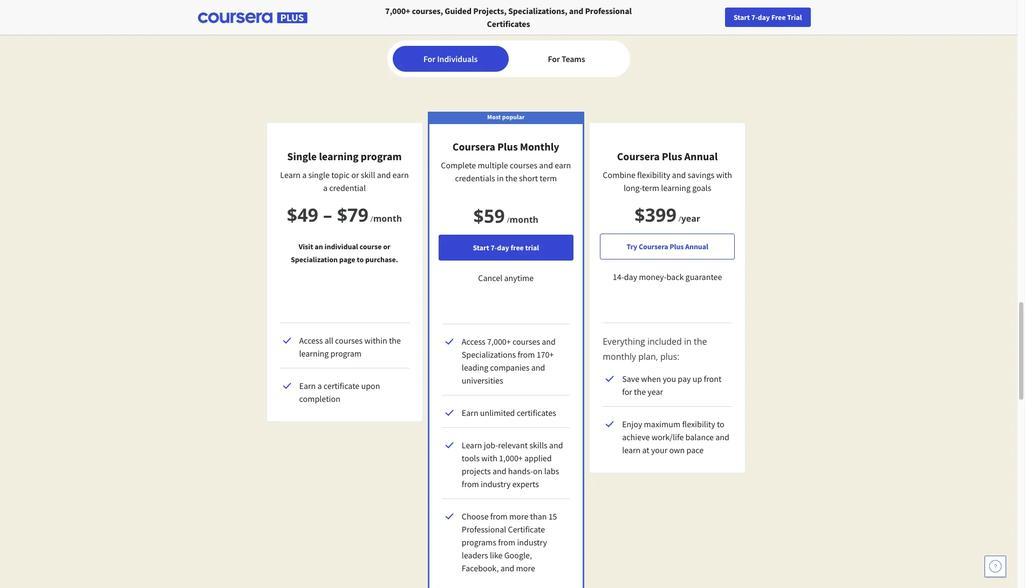 Task type: locate. For each thing, give the bounding box(es) containing it.
1 horizontal spatial access
[[462, 336, 486, 347]]

and down coursera plus annual
[[673, 170, 687, 180]]

and right the skill in the left top of the page
[[377, 170, 391, 180]]

1 vertical spatial learn
[[462, 440, 482, 451]]

back
[[667, 272, 684, 282]]

0 horizontal spatial professional
[[462, 524, 507, 535]]

access left all
[[299, 335, 323, 346]]

0 vertical spatial with
[[717, 170, 733, 180]]

1 horizontal spatial year
[[682, 213, 701, 225]]

1 vertical spatial or
[[384, 242, 391, 252]]

1 vertical spatial year
[[648, 387, 664, 397]]

0 horizontal spatial for
[[424, 53, 436, 64]]

a left the single
[[303, 170, 307, 180]]

0 horizontal spatial your
[[652, 445, 668, 456]]

try
[[627, 242, 638, 252]]

0 horizontal spatial a
[[303, 170, 307, 180]]

multiple
[[478, 160, 509, 171]]

1 horizontal spatial with
[[717, 170, 733, 180]]

/ right the $399
[[679, 214, 682, 224]]

0 horizontal spatial in
[[497, 173, 504, 184]]

1 horizontal spatial start
[[734, 12, 751, 22]]

1 vertical spatial learning
[[662, 183, 691, 193]]

program down all
[[331, 348, 362, 359]]

1 vertical spatial industry
[[518, 537, 548, 548]]

0 horizontal spatial year
[[648, 387, 664, 397]]

price comparison tab tab list
[[393, 46, 625, 72]]

earn left 'unlimited'
[[462, 408, 479, 418]]

1 horizontal spatial 7-
[[752, 12, 758, 22]]

courses right all
[[335, 335, 363, 346]]

work/life
[[652, 432, 684, 443]]

coursera up combine at the right top of page
[[618, 150, 660, 163]]

1 vertical spatial more
[[517, 563, 536, 574]]

1 vertical spatial 7-
[[491, 243, 498, 253]]

start left free
[[734, 12, 751, 22]]

2 vertical spatial learning
[[299, 348, 329, 359]]

program up the skill in the left top of the page
[[361, 150, 402, 163]]

free
[[772, 12, 786, 22]]

in down the multiple
[[497, 173, 504, 184]]

from
[[518, 349, 535, 360], [462, 479, 479, 490], [491, 511, 508, 522], [499, 537, 516, 548]]

with down job-
[[482, 453, 498, 464]]

access up specializations
[[462, 336, 486, 347]]

your
[[803, 12, 817, 22], [652, 445, 668, 456]]

a down the single
[[323, 183, 328, 193]]

for for for individuals
[[424, 53, 436, 64]]

earn down the monthly
[[555, 160, 571, 171]]

year inside save  when you pay up front for the year
[[648, 387, 664, 397]]

trial
[[788, 12, 803, 22]]

0 horizontal spatial term
[[540, 173, 557, 184]]

the right the for
[[635, 387, 646, 397]]

1 horizontal spatial for
[[548, 53, 560, 64]]

guarantee
[[686, 272, 723, 282]]

day for free
[[498, 243, 510, 253]]

for individuals
[[424, 53, 478, 64]]

7-
[[752, 12, 758, 22], [491, 243, 498, 253]]

0 vertical spatial annual
[[685, 150, 719, 163]]

a up "completion"
[[318, 381, 322, 391]]

learn inside learn a single topic or skill and earn a credential
[[280, 170, 301, 180]]

purchase.
[[366, 255, 399, 265]]

complete multiple courses and earn credentials in the short term
[[441, 160, 571, 184]]

a inside the earn a certificate upon completion
[[318, 381, 322, 391]]

learning left goals
[[662, 183, 691, 193]]

term right short
[[540, 173, 557, 184]]

year inside $399 / year
[[682, 213, 701, 225]]

0 vertical spatial industry
[[481, 479, 511, 490]]

learning up topic on the left of the page
[[319, 150, 359, 163]]

a
[[303, 170, 307, 180], [323, 183, 328, 193], [318, 381, 322, 391]]

front
[[704, 374, 722, 384]]

learning
[[319, 150, 359, 163], [662, 183, 691, 193], [299, 348, 329, 359]]

unlimited
[[480, 408, 515, 418]]

learn
[[280, 170, 301, 180], [462, 440, 482, 451]]

annual up guarantee
[[686, 242, 709, 252]]

1 for from the left
[[424, 53, 436, 64]]

1 vertical spatial with
[[482, 453, 498, 464]]

1 horizontal spatial a
[[318, 381, 322, 391]]

0 vertical spatial your
[[803, 12, 817, 22]]

0 vertical spatial learning
[[319, 150, 359, 163]]

access inside access 7,000+ courses and specializations from 170+ leading companies and universities
[[462, 336, 486, 347]]

0 horizontal spatial learn
[[280, 170, 301, 180]]

and down google,
[[501, 563, 515, 574]]

find your new career link
[[782, 11, 861, 24]]

1 horizontal spatial industry
[[518, 537, 548, 548]]

1 horizontal spatial earn
[[462, 408, 479, 418]]

1 horizontal spatial 7,000+
[[488, 336, 511, 347]]

0 vertical spatial start
[[734, 12, 751, 22]]

0 horizontal spatial 7,000+
[[386, 5, 411, 16]]

from inside learn job-relevant skills and tools with 1,000+ applied projects and hands-on labs from industry experts
[[462, 479, 479, 490]]

/ right $79
[[371, 214, 373, 224]]

for left teams
[[548, 53, 560, 64]]

specializations,
[[509, 5, 568, 16]]

0 vertical spatial or
[[352, 170, 359, 180]]

to right 'page' at the left
[[357, 255, 364, 265]]

1 vertical spatial start
[[473, 243, 490, 253]]

the inside complete multiple courses and earn credentials in the short term
[[506, 173, 518, 184]]

0 vertical spatial more
[[510, 511, 529, 522]]

from up like
[[499, 537, 516, 548]]

7,000+ inside 7,000+ courses, guided projects, specializations, and professional certificates
[[386, 5, 411, 16]]

1 vertical spatial flexibility
[[683, 419, 716, 430]]

experts
[[513, 479, 539, 490]]

1 horizontal spatial month
[[510, 214, 539, 226]]

0 horizontal spatial with
[[482, 453, 498, 464]]

1 vertical spatial earn
[[462, 408, 479, 418]]

0 horizontal spatial /
[[371, 214, 373, 224]]

access for access all courses within the learning program
[[299, 335, 323, 346]]

/ right the $59
[[507, 215, 510, 225]]

the right within
[[389, 335, 401, 346]]

0 vertical spatial a
[[303, 170, 307, 180]]

$79
[[337, 202, 369, 227]]

2 vertical spatial day
[[625, 272, 638, 282]]

0 vertical spatial program
[[361, 150, 402, 163]]

7- inside start 7-day free trial button
[[752, 12, 758, 22]]

2 vertical spatial a
[[318, 381, 322, 391]]

for for for teams
[[548, 53, 560, 64]]

the right the included
[[694, 336, 708, 348]]

month up free
[[510, 214, 539, 226]]

1 horizontal spatial /
[[507, 215, 510, 225]]

earn
[[299, 381, 316, 391], [462, 408, 479, 418]]

try coursera plus annual button
[[601, 234, 736, 260]]

0 vertical spatial earn
[[299, 381, 316, 391]]

1 horizontal spatial to
[[718, 419, 725, 430]]

day
[[758, 12, 771, 22], [498, 243, 510, 253], [625, 272, 638, 282]]

plus up combine flexibility and savings with long-term learning goals
[[662, 150, 683, 163]]

enjoy maximum flexibility to achieve work/life balance and learn at your own pace
[[623, 419, 730, 456]]

professional inside 7,000+ courses, guided projects, specializations, and professional certificates
[[586, 5, 632, 16]]

courses up 170+
[[513, 336, 541, 347]]

and down the monthly
[[540, 160, 554, 171]]

0 vertical spatial year
[[682, 213, 701, 225]]

0 vertical spatial learn
[[280, 170, 301, 180]]

courses inside complete multiple courses and earn credentials in the short term
[[510, 160, 538, 171]]

and right the "balance" at the bottom of the page
[[716, 432, 730, 443]]

upon
[[362, 381, 380, 391]]

start 7-day free trial button
[[439, 235, 574, 261]]

0 vertical spatial 7,000+
[[386, 5, 411, 16]]

the left short
[[506, 173, 518, 184]]

coursera plus monthly
[[453, 140, 560, 153]]

to inside visit an individual course or specialization page to purchase.
[[357, 255, 364, 265]]

0 vertical spatial day
[[758, 12, 771, 22]]

from inside access 7,000+ courses and specializations from 170+ leading companies and universities
[[518, 349, 535, 360]]

1 vertical spatial day
[[498, 243, 510, 253]]

in
[[497, 173, 504, 184], [685, 336, 692, 348]]

learning down all
[[299, 348, 329, 359]]

0 vertical spatial 7-
[[752, 12, 758, 22]]

to inside enjoy maximum flexibility to achieve work/life balance and learn at your own pace
[[718, 419, 725, 430]]

industry inside choose from more than 15 professional certificate programs from industry leaders like google, facebook, and more
[[518, 537, 548, 548]]

plan,
[[639, 351, 659, 363]]

1 horizontal spatial learn
[[462, 440, 482, 451]]

annual up the savings
[[685, 150, 719, 163]]

0 horizontal spatial day
[[498, 243, 510, 253]]

within
[[365, 335, 388, 346]]

1 horizontal spatial flexibility
[[683, 419, 716, 430]]

save
[[623, 374, 640, 384]]

0 horizontal spatial flexibility
[[638, 170, 671, 180]]

7,000+ inside access 7,000+ courses and specializations from 170+ leading companies and universities
[[488, 336, 511, 347]]

more up 'certificate' on the bottom of page
[[510, 511, 529, 522]]

$399 / year
[[635, 202, 701, 227]]

1 horizontal spatial term
[[643, 183, 660, 193]]

access for access 7,000+ courses and specializations from 170+ leading companies and universities
[[462, 336, 486, 347]]

courses for all
[[335, 335, 363, 346]]

cancel
[[479, 273, 503, 283]]

term
[[540, 173, 557, 184], [643, 183, 660, 193]]

flexibility up the "balance" at the bottom of the page
[[683, 419, 716, 430]]

earn up "completion"
[[299, 381, 316, 391]]

than
[[531, 511, 547, 522]]

combine flexibility and savings with long-term learning goals
[[603, 170, 733, 193]]

2 horizontal spatial day
[[758, 12, 771, 22]]

from down "projects"
[[462, 479, 479, 490]]

access
[[299, 335, 323, 346], [462, 336, 486, 347]]

most popular
[[488, 113, 525, 121]]

$49 – $79 / month
[[287, 202, 402, 227]]

0 horizontal spatial start
[[473, 243, 490, 253]]

or for topic
[[352, 170, 359, 180]]

1 vertical spatial your
[[652, 445, 668, 456]]

flexibility inside enjoy maximum flexibility to achieve work/life balance and learn at your own pace
[[683, 419, 716, 430]]

year down goals
[[682, 213, 701, 225]]

start
[[734, 12, 751, 22], [473, 243, 490, 253]]

courses up short
[[510, 160, 538, 171]]

earn
[[555, 160, 571, 171], [393, 170, 409, 180]]

balance
[[686, 432, 714, 443]]

courses inside access 7,000+ courses and specializations from 170+ leading companies and universities
[[513, 336, 541, 347]]

from left 170+
[[518, 349, 535, 360]]

7,000+ up specializations
[[488, 336, 511, 347]]

7,000+ left the courses,
[[386, 5, 411, 16]]

access inside access all courses within the learning program
[[299, 335, 323, 346]]

0 horizontal spatial 7-
[[491, 243, 498, 253]]

to down front in the bottom right of the page
[[718, 419, 725, 430]]

with right the savings
[[717, 170, 733, 180]]

more down google,
[[517, 563, 536, 574]]

0 horizontal spatial month
[[373, 213, 402, 225]]

to
[[357, 255, 364, 265], [718, 419, 725, 430]]

1 vertical spatial to
[[718, 419, 725, 430]]

learn up tools
[[462, 440, 482, 451]]

0 horizontal spatial industry
[[481, 479, 511, 490]]

month up 'course'
[[373, 213, 402, 225]]

plus up back
[[670, 242, 684, 252]]

annual inside button
[[686, 242, 709, 252]]

tools
[[462, 453, 480, 464]]

term up the $399
[[643, 183, 660, 193]]

certificate
[[508, 524, 546, 535]]

$399
[[635, 202, 677, 227]]

individuals
[[437, 53, 478, 64]]

own
[[670, 445, 685, 456]]

0 horizontal spatial or
[[352, 170, 359, 180]]

learn inside learn job-relevant skills and tools with 1,000+ applied projects and hands-on labs from industry experts
[[462, 440, 482, 451]]

goals
[[693, 183, 712, 193]]

or up purchase.
[[384, 242, 391, 252]]

1 vertical spatial in
[[685, 336, 692, 348]]

courses
[[510, 160, 538, 171], [335, 335, 363, 346], [513, 336, 541, 347]]

teams
[[562, 53, 586, 64]]

0 horizontal spatial earn
[[393, 170, 409, 180]]

programs
[[462, 537, 497, 548]]

flexibility down coursera plus annual
[[638, 170, 671, 180]]

15
[[549, 511, 558, 522]]

and right skills
[[550, 440, 564, 451]]

year down when
[[648, 387, 664, 397]]

coursera plus image
[[198, 12, 308, 23]]

1 horizontal spatial in
[[685, 336, 692, 348]]

1 vertical spatial professional
[[462, 524, 507, 535]]

None search field
[[148, 7, 408, 28]]

more
[[510, 511, 529, 522], [517, 563, 536, 574]]

program
[[361, 150, 402, 163], [331, 348, 362, 359]]

0 horizontal spatial earn
[[299, 381, 316, 391]]

coursera right try
[[639, 242, 669, 252]]

in right the included
[[685, 336, 692, 348]]

single
[[287, 150, 317, 163]]

or left the skill in the left top of the page
[[352, 170, 359, 180]]

coursera up the "complete"
[[453, 140, 496, 153]]

1 horizontal spatial professional
[[586, 5, 632, 16]]

2 for from the left
[[548, 53, 560, 64]]

your inside enjoy maximum flexibility to achieve work/life balance and learn at your own pace
[[652, 445, 668, 456]]

pay
[[678, 374, 692, 384]]

and right 'specializations,'
[[570, 5, 584, 16]]

1 vertical spatial program
[[331, 348, 362, 359]]

learn job-relevant skills and tools with 1,000+ applied projects and hands-on labs from industry experts
[[462, 440, 564, 490]]

and down 1,000+ on the bottom
[[493, 466, 507, 477]]

coursera
[[453, 140, 496, 153], [618, 150, 660, 163], [639, 242, 669, 252]]

and up 170+
[[542, 336, 556, 347]]

0 vertical spatial professional
[[586, 5, 632, 16]]

or inside learn a single topic or skill and earn a credential
[[352, 170, 359, 180]]

industry
[[481, 479, 511, 490], [518, 537, 548, 548]]

start for start 7-day free trial
[[473, 243, 490, 253]]

1 vertical spatial a
[[323, 183, 328, 193]]

coursera inside button
[[639, 242, 669, 252]]

or inside visit an individual course or specialization page to purchase.
[[384, 242, 391, 252]]

earn inside the earn a certificate upon completion
[[299, 381, 316, 391]]

0 horizontal spatial access
[[299, 335, 323, 346]]

0 vertical spatial in
[[497, 173, 504, 184]]

access 7,000+ courses and specializations from 170+ leading companies and universities
[[462, 336, 556, 386]]

industry down "projects"
[[481, 479, 511, 490]]

or for course
[[384, 242, 391, 252]]

1 vertical spatial annual
[[686, 242, 709, 252]]

for left the individuals
[[424, 53, 436, 64]]

job-
[[484, 440, 499, 451]]

start up cancel
[[473, 243, 490, 253]]

earn right the skill in the left top of the page
[[393, 170, 409, 180]]

start for start 7-day free trial
[[734, 12, 751, 22]]

1 horizontal spatial or
[[384, 242, 391, 252]]

for
[[424, 53, 436, 64], [548, 53, 560, 64]]

enjoy
[[623, 419, 643, 430]]

7- inside start 7-day free trial button
[[491, 243, 498, 253]]

start 7-day free trial button
[[726, 8, 811, 27]]

learn down the single
[[280, 170, 301, 180]]

month inside $49 – $79 / month
[[373, 213, 402, 225]]

learn for learn a single topic or skill and earn a credential
[[280, 170, 301, 180]]

combine
[[603, 170, 636, 180]]

2 horizontal spatial /
[[679, 214, 682, 224]]

0 horizontal spatial to
[[357, 255, 364, 265]]

start 7-day free trial
[[734, 12, 803, 22]]

plus for annual
[[662, 150, 683, 163]]

free
[[511, 243, 524, 253]]

0 vertical spatial flexibility
[[638, 170, 671, 180]]

your right trial
[[803, 12, 817, 22]]

1 vertical spatial 7,000+
[[488, 336, 511, 347]]

industry down 'certificate' on the bottom of page
[[518, 537, 548, 548]]

1 horizontal spatial earn
[[555, 160, 571, 171]]

everything included in the monthly plan, plus:
[[603, 336, 708, 363]]

2 horizontal spatial a
[[323, 183, 328, 193]]

/ inside $49 – $79 / month
[[371, 214, 373, 224]]

plus up the multiple
[[498, 140, 518, 153]]

your right at
[[652, 445, 668, 456]]

plus
[[498, 140, 518, 153], [662, 150, 683, 163], [670, 242, 684, 252]]

$59
[[474, 204, 505, 228]]

/ inside $59 / month
[[507, 215, 510, 225]]

when
[[642, 374, 662, 384]]

/ inside $399 / year
[[679, 214, 682, 224]]

courses inside access all courses within the learning program
[[335, 335, 363, 346]]

month inside $59 / month
[[510, 214, 539, 226]]

0 vertical spatial to
[[357, 255, 364, 265]]



Task type: vqa. For each thing, say whether or not it's contained in the screenshot.
choose
yes



Task type: describe. For each thing, give the bounding box(es) containing it.
google,
[[505, 550, 532, 561]]

in inside the everything included in the monthly plan, plus:
[[685, 336, 692, 348]]

learning inside access all courses within the learning program
[[299, 348, 329, 359]]

choose from more than 15 professional certificate programs from industry leaders like google, facebook, and more
[[462, 511, 558, 574]]

popular
[[503, 113, 525, 121]]

and inside 7,000+ courses, guided projects, specializations, and professional certificates
[[570, 5, 584, 16]]

most
[[488, 113, 501, 121]]

the inside save  when you pay up front for the year
[[635, 387, 646, 397]]

long-
[[624, 183, 643, 193]]

leaders
[[462, 550, 489, 561]]

in inside complete multiple courses and earn credentials in the short term
[[497, 173, 504, 184]]

career
[[835, 12, 855, 22]]

and inside complete multiple courses and earn credentials in the short term
[[540, 160, 554, 171]]

coursera for coursera plus annual
[[618, 150, 660, 163]]

program inside access all courses within the learning program
[[331, 348, 362, 359]]

trial
[[526, 243, 540, 253]]

pace
[[687, 445, 704, 456]]

coursera for coursera plus monthly
[[453, 140, 496, 153]]

on
[[534, 466, 543, 477]]

specializations
[[462, 349, 516, 360]]

for teams
[[548, 53, 586, 64]]

earn inside learn a single topic or skill and earn a credential
[[393, 170, 409, 180]]

at
[[643, 445, 650, 456]]

monthly
[[603, 351, 637, 363]]

term inside combine flexibility and savings with long-term learning goals
[[643, 183, 660, 193]]

companies
[[491, 362, 530, 373]]

$49
[[287, 202, 319, 227]]

universities
[[462, 375, 504, 386]]

achieve
[[623, 432, 650, 443]]

start 7-day free trial
[[473, 243, 540, 253]]

money-
[[640, 272, 667, 282]]

leading
[[462, 362, 489, 373]]

single learning program
[[287, 150, 402, 163]]

plus for monthly
[[498, 140, 518, 153]]

and inside enjoy maximum flexibility to achieve work/life balance and learn at your own pace
[[716, 432, 730, 443]]

completion
[[299, 394, 341, 404]]

earn for $49
[[299, 381, 316, 391]]

for
[[623, 387, 633, 397]]

for teams button
[[509, 46, 625, 72]]

single
[[309, 170, 330, 180]]

the inside access all courses within the learning program
[[389, 335, 401, 346]]

everything
[[603, 336, 646, 348]]

guided
[[445, 5, 472, 16]]

170+
[[537, 349, 554, 360]]

7,000+ courses, guided projects, specializations, and professional certificates
[[386, 5, 632, 29]]

from right choose
[[491, 511, 508, 522]]

and inside choose from more than 15 professional certificate programs from industry leaders like google, facebook, and more
[[501, 563, 515, 574]]

learn for learn job-relevant skills and tools with 1,000+ applied projects and hands-on labs from industry experts
[[462, 440, 482, 451]]

learn
[[623, 445, 641, 456]]

access all courses within the learning program
[[299, 335, 401, 359]]

learn a single topic or skill and earn a credential
[[280, 170, 409, 193]]

cancel anytime
[[479, 273, 534, 283]]

learning inside combine flexibility and savings with long-term learning goals
[[662, 183, 691, 193]]

new
[[819, 12, 833, 22]]

courses for multiple
[[510, 160, 538, 171]]

projects,
[[474, 5, 507, 16]]

7- for free
[[752, 12, 758, 22]]

and down 170+
[[532, 362, 546, 373]]

visit
[[299, 242, 313, 252]]

and inside combine flexibility and savings with long-term learning goals
[[673, 170, 687, 180]]

save  when you pay up front for the year
[[623, 374, 722, 397]]

a for certificate
[[318, 381, 322, 391]]

page
[[340, 255, 356, 265]]

visit an individual course or specialization page to purchase.
[[291, 242, 399, 265]]

with inside learn job-relevant skills and tools with 1,000+ applied projects and hands-on labs from industry experts
[[482, 453, 498, 464]]

applied
[[525, 453, 552, 464]]

plus inside button
[[670, 242, 684, 252]]

for individuals button
[[393, 46, 509, 72]]

maximum
[[645, 419, 681, 430]]

savings
[[688, 170, 715, 180]]

earn inside complete multiple courses and earn credentials in the short term
[[555, 160, 571, 171]]

short
[[520, 173, 538, 184]]

help center image
[[990, 561, 1003, 573]]

certificates
[[517, 408, 557, 418]]

7- for free
[[491, 243, 498, 253]]

try coursera plus annual
[[627, 242, 709, 252]]

flexibility inside combine flexibility and savings with long-term learning goals
[[638, 170, 671, 180]]

choose
[[462, 511, 489, 522]]

earn unlimited certificates
[[462, 408, 557, 418]]

14-
[[613, 272, 625, 282]]

certificate
[[324, 381, 360, 391]]

industry inside learn job-relevant skills and tools with 1,000+ applied projects and hands-on labs from industry experts
[[481, 479, 511, 490]]

the inside the everything included in the monthly plan, plus:
[[694, 336, 708, 348]]

certificates
[[487, 18, 531, 29]]

1 horizontal spatial your
[[803, 12, 817, 22]]

and inside learn a single topic or skill and earn a credential
[[377, 170, 391, 180]]

individual
[[325, 242, 358, 252]]

projects
[[462, 466, 491, 477]]

14-day money-back guarantee
[[613, 272, 723, 282]]

courses for 7,000+
[[513, 336, 541, 347]]

day for free
[[758, 12, 771, 22]]

credential
[[330, 183, 366, 193]]

courses,
[[412, 5, 443, 16]]

course
[[360, 242, 382, 252]]

1 horizontal spatial day
[[625, 272, 638, 282]]

/ for $399
[[679, 214, 682, 224]]

$59 / month
[[474, 204, 539, 228]]

specialization
[[291, 255, 338, 265]]

find your new career
[[788, 12, 855, 22]]

–
[[323, 202, 333, 227]]

with inside combine flexibility and savings with long-term learning goals
[[717, 170, 733, 180]]

skill
[[361, 170, 376, 180]]

complete
[[441, 160, 476, 171]]

included
[[648, 336, 682, 348]]

monthly
[[520, 140, 560, 153]]

/ for $59
[[507, 215, 510, 225]]

relevant
[[499, 440, 528, 451]]

professional inside choose from more than 15 professional certificate programs from industry leaders like google, facebook, and more
[[462, 524, 507, 535]]

earn for $59
[[462, 408, 479, 418]]

term inside complete multiple courses and earn credentials in the short term
[[540, 173, 557, 184]]

a for single
[[303, 170, 307, 180]]



